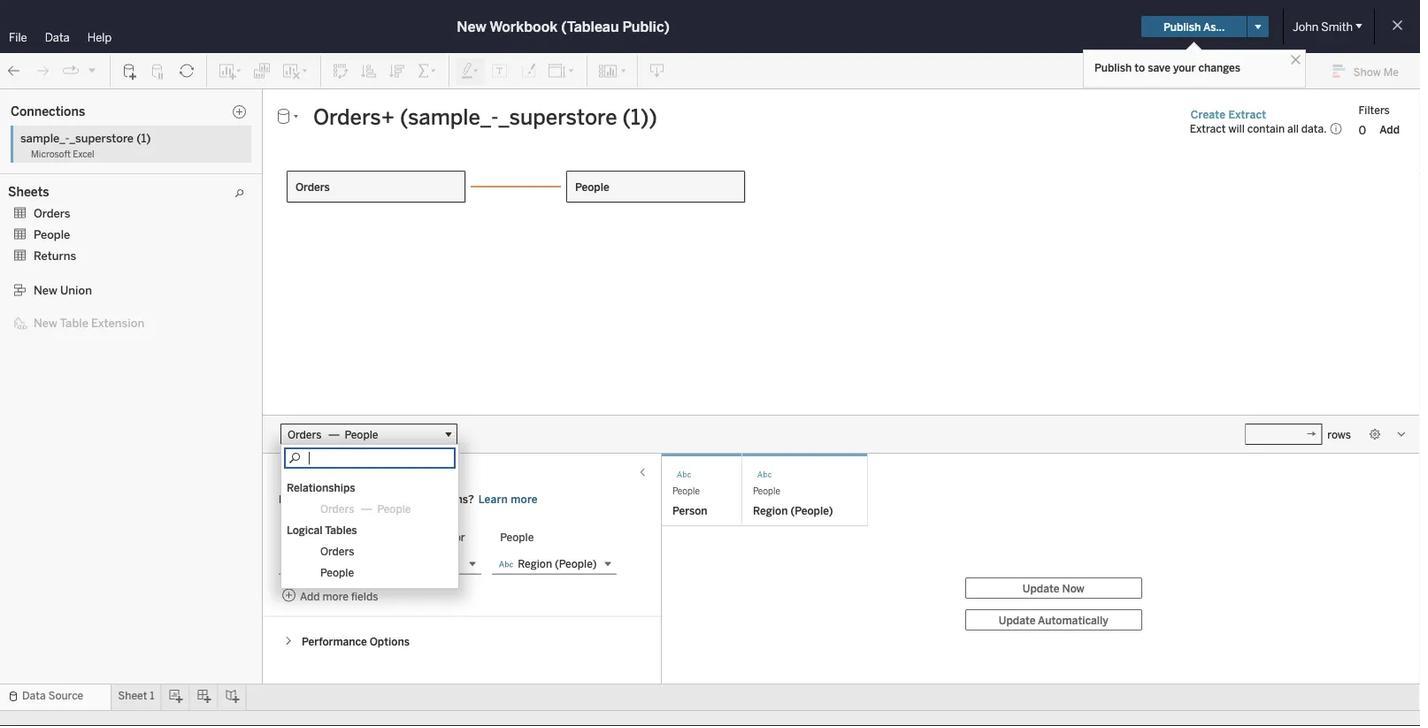 Task type: vqa. For each thing, say whether or not it's contained in the screenshot.
sheet
yes



Task type: describe. For each thing, give the bounding box(es) containing it.
highlight image
[[460, 62, 480, 80]]

orders+ (sample_-_superstore (1))
[[22, 120, 194, 133]]

― inside relationships orders ― people logical tables orders people
[[361, 502, 372, 515]]

john
[[1293, 19, 1319, 34]]

relationships orders ― people logical tables orders people
[[287, 481, 411, 579]]

duplicate image
[[253, 62, 271, 80]]

region (people) inside grid
[[753, 505, 833, 518]]

publish as... button
[[1141, 16, 1247, 37]]

connections
[[11, 104, 85, 119]]

date
[[84, 317, 108, 330]]

1 horizontal spatial replay animation image
[[87, 65, 97, 75]]

orders ― people
[[288, 428, 378, 441]]

workbook
[[489, 18, 558, 35]]

marks
[[203, 188, 234, 200]]

update for update automatically
[[999, 614, 1036, 627]]

order id
[[53, 336, 95, 349]]

sample_-
[[20, 131, 69, 145]]

customer
[[53, 280, 103, 293]]

publish for publish to save your changes
[[1094, 61, 1132, 74]]

_superstore down collapse image
[[115, 120, 174, 133]]

differ
[[387, 493, 414, 506]]

filters
[[1359, 104, 1390, 117]]

joins?
[[444, 493, 474, 506]]

0 horizontal spatial 1
[[150, 690, 155, 703]]

0
[[1359, 123, 1366, 137]]

automatically
[[1038, 614, 1108, 627]]

order for order id
[[53, 336, 82, 349]]

size
[[251, 261, 271, 273]]

tables inside relationships orders ― people logical tables orders people
[[325, 524, 357, 536]]

create extract
[[1191, 108, 1266, 121]]

rows
[[1327, 428, 1351, 441]]

more
[[511, 493, 538, 506]]

orders+
[[22, 120, 63, 133]]

sort ascending image
[[360, 62, 378, 80]]

publish as...
[[1163, 20, 1225, 33]]

1 vertical spatial (people)
[[90, 681, 132, 694]]

table
[[60, 316, 88, 330]]

0 horizontal spatial replay animation image
[[62, 62, 80, 80]]

new data source image
[[121, 62, 139, 80]]

excel
[[73, 149, 94, 159]]

format workbook image
[[519, 62, 537, 80]]

learn
[[478, 493, 508, 506]]

how
[[279, 493, 301, 506]]

returns
[[34, 249, 76, 263]]

publish for publish as...
[[1163, 20, 1201, 33]]

add button
[[1372, 121, 1408, 139]]

source
[[48, 690, 83, 703]]

totals image
[[417, 62, 438, 80]]

id for order id
[[84, 336, 95, 349]]

changes
[[1198, 61, 1240, 74]]

rows
[[366, 124, 393, 137]]

show me
[[1353, 65, 1399, 78]]

how do relationships differ from joins? learn more
[[279, 493, 538, 506]]

Search text field
[[5, 153, 120, 174]]

as...
[[1203, 20, 1225, 33]]

clear sheet image
[[281, 62, 310, 80]]

columns
[[366, 94, 411, 107]]

update now button
[[965, 578, 1142, 599]]

refresh data source image
[[178, 62, 196, 80]]

pages
[[203, 95, 233, 108]]

file
[[9, 30, 27, 44]]

relationships group
[[287, 477, 453, 519]]

public)
[[622, 18, 670, 35]]

tooltip
[[245, 311, 277, 323]]

data source
[[22, 690, 83, 703]]

1 vertical spatial data
[[11, 94, 36, 108]]

now
[[1062, 582, 1085, 595]]

update for update now
[[1023, 582, 1059, 595]]

publish to save your changes
[[1094, 61, 1240, 74]]

me
[[1384, 65, 1399, 78]]

1 vertical spatial sheet 1
[[118, 690, 155, 703]]

john smith
[[1293, 19, 1353, 34]]

to
[[1135, 61, 1145, 74]]

logical tables group
[[287, 519, 453, 583]]

0 vertical spatial tables
[[16, 184, 51, 199]]

redo image
[[34, 62, 51, 80]]

order for order date
[[53, 317, 82, 330]]

learn more link
[[478, 492, 539, 507]]

(people) inside grid
[[790, 505, 833, 518]]

0 vertical spatial data
[[45, 30, 70, 44]]

microsoft
[[31, 149, 71, 159]]

all
[[1287, 122, 1299, 135]]

logical
[[287, 524, 323, 536]]

data.
[[1301, 122, 1327, 135]]

0 vertical spatial 1
[[404, 158, 415, 182]]

save
[[1148, 61, 1170, 74]]

relationships
[[287, 481, 355, 494]]

(tableau
[[561, 18, 619, 35]]

2 vertical spatial data
[[22, 690, 46, 703]]

your
[[1173, 61, 1196, 74]]

0 vertical spatial sheet 1
[[352, 158, 415, 182]]

help
[[87, 30, 112, 44]]

update automatically
[[999, 614, 1108, 627]]

fit image
[[548, 62, 576, 80]]



Task type: locate. For each thing, give the bounding box(es) containing it.
create
[[1191, 108, 1226, 121]]

update left now
[[1023, 582, 1059, 595]]

_superstore
[[115, 120, 174, 133], [69, 131, 134, 145]]

0 horizontal spatial ―
[[329, 428, 339, 441]]

data left source
[[22, 690, 46, 703]]

(people)
[[790, 505, 833, 518], [90, 681, 132, 694]]

0 vertical spatial (people)
[[790, 505, 833, 518]]

create extract link
[[1190, 107, 1267, 122]]

operator
[[420, 531, 465, 544]]

new union
[[34, 283, 92, 297]]

new for new union
[[34, 283, 57, 297]]

sheets
[[8, 185, 49, 200]]

id
[[105, 280, 116, 293], [84, 336, 95, 349]]

1 order from the top
[[53, 317, 82, 330]]

0 vertical spatial publish
[[1163, 20, 1201, 33]]

publish left to
[[1094, 61, 1132, 74]]

1 vertical spatial order
[[53, 336, 82, 349]]

update inside 'update automatically' button
[[999, 614, 1036, 627]]

0 vertical spatial ―
[[329, 428, 339, 441]]

id for customer id
[[105, 280, 116, 293]]

tables down "relationships"
[[325, 524, 357, 536]]

download image
[[649, 62, 666, 80]]

0 horizontal spatial region (people)
[[53, 681, 132, 694]]

city
[[53, 243, 73, 256]]

update automatically button
[[965, 610, 1142, 631]]

sort descending image
[[388, 62, 406, 80]]

_superstore inside sample_-_superstore (1) microsoft excel
[[69, 131, 134, 145]]

show
[[1353, 65, 1381, 78]]

1 horizontal spatial region (people)
[[753, 505, 833, 518]]

extract up will
[[1228, 108, 1266, 121]]

data down undo image
[[11, 94, 36, 108]]

0 horizontal spatial publish
[[1094, 61, 1132, 74]]

0 vertical spatial new
[[457, 18, 486, 35]]

option containing orders
[[307, 502, 448, 515]]

extract will contain all data.
[[1190, 122, 1327, 135]]

1 vertical spatial ―
[[361, 502, 372, 515]]

new for new table extension
[[34, 316, 57, 330]]

(1)
[[136, 131, 151, 145]]

show labels image
[[491, 62, 509, 80]]

1 horizontal spatial ―
[[361, 502, 372, 515]]

sheet
[[352, 158, 400, 182], [118, 690, 147, 703]]

publish inside button
[[1163, 20, 1201, 33]]

sheet 1 down rows
[[352, 158, 415, 182]]

None text field
[[284, 448, 456, 469]]

(sample_-
[[65, 120, 115, 133]]

person
[[672, 505, 707, 518]]

1 vertical spatial extract
[[1190, 122, 1226, 135]]

― left differ
[[361, 502, 372, 515]]

new for new workbook (tableau public)
[[457, 18, 486, 35]]

tables down search text box
[[16, 184, 51, 199]]

0 vertical spatial region
[[753, 505, 788, 518]]

0 horizontal spatial id
[[84, 336, 95, 349]]

sheet 1 right source
[[118, 690, 155, 703]]

replay animation image down help
[[87, 65, 97, 75]]

extension
[[91, 316, 144, 330]]

sheet 1
[[352, 158, 415, 182], [118, 690, 155, 703]]

update inside update now button
[[1023, 582, 1059, 595]]

0 horizontal spatial sheet
[[118, 690, 147, 703]]

1 vertical spatial new
[[34, 283, 57, 297]]

show/hide cards image
[[598, 62, 626, 80]]

(1))
[[177, 120, 194, 133]]

smith
[[1321, 19, 1353, 34]]

1 horizontal spatial region
[[753, 505, 788, 518]]

2 vertical spatial new
[[34, 316, 57, 330]]

show me button
[[1325, 58, 1415, 85]]

new up 'highlight' image
[[457, 18, 486, 35]]

1 horizontal spatial publish
[[1163, 20, 1201, 33]]

analytics
[[82, 94, 132, 108]]

0 vertical spatial sheet
[[352, 158, 400, 182]]

new
[[457, 18, 486, 35], [34, 283, 57, 297], [34, 316, 57, 330]]

publish
[[1163, 20, 1201, 33], [1094, 61, 1132, 74]]

region
[[753, 505, 788, 518], [53, 681, 87, 694]]

1 vertical spatial id
[[84, 336, 95, 349]]

replay animation image right redo icon
[[62, 62, 80, 80]]

category
[[53, 224, 99, 237]]

None text field
[[306, 104, 1174, 131], [1245, 424, 1322, 445], [306, 104, 1174, 131], [1245, 424, 1322, 445]]

sheet right source
[[118, 690, 147, 703]]

― up the relationships
[[329, 428, 339, 441]]

region (people)
[[753, 505, 833, 518], [53, 681, 132, 694]]

order
[[53, 317, 82, 330], [53, 336, 82, 349]]

undo image
[[5, 62, 23, 80]]

0 vertical spatial update
[[1023, 582, 1059, 595]]

extract
[[1228, 108, 1266, 121], [1190, 122, 1226, 135]]

order date
[[53, 317, 108, 330]]

0 horizontal spatial sheet 1
[[118, 690, 155, 703]]

new worksheet image
[[218, 62, 242, 80]]

1 down columns
[[404, 158, 415, 182]]

do
[[304, 493, 316, 506]]

list box containing relationships
[[281, 472, 458, 588]]

0 horizontal spatial extract
[[1190, 122, 1226, 135]]

0 horizontal spatial tables
[[16, 184, 51, 199]]

sheet down rows
[[352, 158, 400, 182]]

0 vertical spatial order
[[53, 317, 82, 330]]

1
[[404, 158, 415, 182], [150, 690, 155, 703]]

swap rows and columns image
[[332, 62, 349, 80]]

_superstore up excel
[[69, 131, 134, 145]]

0 vertical spatial region (people)
[[753, 505, 833, 518]]

people
[[575, 180, 609, 193], [34, 227, 70, 242], [345, 428, 378, 441], [672, 486, 700, 496], [753, 486, 780, 496], [377, 502, 411, 515], [500, 531, 534, 544], [320, 566, 354, 579]]

id down new table extension at the left top
[[84, 336, 95, 349]]

option inside relationships group
[[307, 502, 448, 515]]

publish left as...
[[1163, 20, 1201, 33]]

add
[[1380, 123, 1400, 136]]

1 vertical spatial publish
[[1094, 61, 1132, 74]]

1 horizontal spatial 1
[[404, 158, 415, 182]]

new workbook (tableau public)
[[457, 18, 670, 35]]

people person
[[672, 486, 707, 518]]

data
[[45, 30, 70, 44], [11, 94, 36, 108], [22, 690, 46, 703]]

country
[[53, 261, 94, 274]]

order down table
[[53, 336, 82, 349]]

people inside "people person"
[[672, 486, 700, 496]]

1 vertical spatial sheet
[[118, 690, 147, 703]]

1 horizontal spatial sheet 1
[[352, 158, 415, 182]]

update now
[[1023, 582, 1085, 595]]

0 horizontal spatial (people)
[[90, 681, 132, 694]]

pause auto updates image
[[150, 62, 167, 80]]

replay animation image
[[62, 62, 80, 80], [87, 65, 97, 75]]

1 horizontal spatial id
[[105, 280, 116, 293]]

customer id
[[53, 280, 116, 293]]

order up order id
[[53, 317, 82, 330]]

list box
[[281, 472, 458, 588]]

data up redo icon
[[45, 30, 70, 44]]

1 vertical spatial tables
[[325, 524, 357, 536]]

extract down create
[[1190, 122, 1226, 135]]

1 vertical spatial 1
[[150, 690, 155, 703]]

relationships
[[319, 493, 385, 506]]

2 order from the top
[[53, 336, 82, 349]]

new table extension
[[34, 316, 144, 330]]

0 vertical spatial id
[[105, 280, 116, 293]]

new left table
[[34, 316, 57, 330]]

sample_-_superstore (1) microsoft excel
[[20, 131, 151, 159]]

id right customer
[[105, 280, 116, 293]]

1 vertical spatial region (people)
[[53, 681, 132, 694]]

orders
[[296, 180, 330, 193], [45, 206, 79, 219], [34, 206, 70, 220], [288, 428, 322, 441], [320, 502, 354, 515], [287, 531, 321, 544], [320, 545, 354, 558]]

1 vertical spatial region
[[53, 681, 87, 694]]

grid containing person
[[662, 454, 1420, 684]]

1 horizontal spatial (people)
[[790, 505, 833, 518]]

update
[[1023, 582, 1059, 595], [999, 614, 1036, 627]]

tables
[[16, 184, 51, 199], [325, 524, 357, 536]]

1 horizontal spatial tables
[[325, 524, 357, 536]]

option
[[307, 502, 448, 515]]

new left union
[[34, 283, 57, 297]]

collapse image
[[162, 96, 173, 107]]

0 horizontal spatial region
[[53, 681, 87, 694]]

region inside grid
[[753, 505, 788, 518]]

close image
[[1287, 51, 1304, 68]]

will
[[1228, 122, 1245, 135]]

from
[[417, 493, 441, 506]]

0 vertical spatial extract
[[1228, 108, 1266, 121]]

contain
[[1247, 122, 1285, 135]]

1 horizontal spatial extract
[[1228, 108, 1266, 121]]

1 right source
[[150, 690, 155, 703]]

1 horizontal spatial sheet
[[352, 158, 400, 182]]

union
[[60, 283, 92, 297]]

update down update now
[[999, 614, 1036, 627]]

grid
[[662, 454, 1420, 684]]

1 vertical spatial update
[[999, 614, 1036, 627]]



